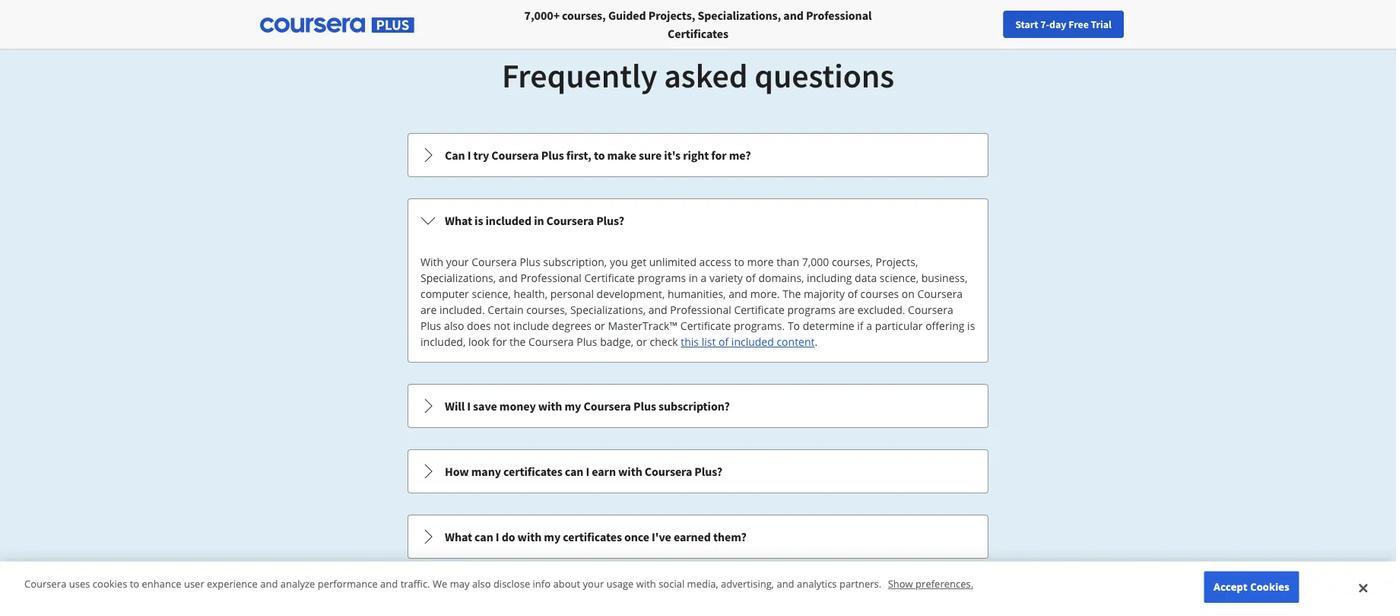 Task type: vqa. For each thing, say whether or not it's contained in the screenshot.
with your coursera plus subscription, you get unlimited access to more than 7,000 courses, projects, specializations, and professional certificate programs in a variety of domains, including data science, business, computer science, health, personal development, humanities, and more. the majority of courses on coursera are included. certain courses, specializations, and professional certificate programs are excluded. coursera plus also does not include degrees or mastertrack™ certificate programs. to determine if a particular offering is included, look for the coursera plus badge, or check
yes



Task type: locate. For each thing, give the bounding box(es) containing it.
my
[[565, 398, 581, 414], [544, 529, 561, 544]]

included
[[486, 213, 532, 228], [731, 335, 774, 349]]

science, up on on the right top
[[880, 271, 919, 285]]

many
[[471, 464, 501, 479]]

1 horizontal spatial your
[[583, 577, 604, 591]]

your inside with your coursera plus subscription, you get unlimited access to more than 7,000 courses, projects, specializations, and professional certificate programs in a variety of domains, including data science, business, computer science, health, personal development, humanities, and more. the majority of courses on coursera are included. certain courses, specializations, and professional certificate programs are excluded. coursera plus also does not include degrees or mastertrack™ certificate programs. to determine if a particular offering is included, look for the coursera plus badge, or check
[[446, 255, 469, 269]]

0 horizontal spatial included
[[486, 213, 532, 228]]

programs down majority
[[787, 303, 836, 317]]

plus left subscription? in the bottom of the page
[[633, 398, 656, 414]]

my inside dropdown button
[[565, 398, 581, 414]]

once
[[624, 529, 649, 544]]

courses, up data
[[832, 255, 873, 269]]

0 vertical spatial my
[[565, 398, 581, 414]]

1 horizontal spatial is
[[967, 319, 975, 333]]

advertising,
[[721, 577, 774, 591]]

0 vertical spatial is
[[475, 213, 483, 228]]

you
[[610, 255, 628, 269]]

access
[[699, 255, 731, 269]]

the
[[509, 335, 526, 349]]

what inside 'dropdown button'
[[445, 213, 472, 228]]

2 what from the top
[[445, 529, 472, 544]]

2 vertical spatial certificate
[[680, 319, 731, 333]]

projects, up on on the right top
[[876, 255, 918, 269]]

my inside dropdown button
[[544, 529, 561, 544]]

1 horizontal spatial or
[[636, 335, 647, 349]]

how many certificates can i earn with coursera plus? button
[[408, 450, 988, 493]]

with right do
[[518, 529, 542, 544]]

0 horizontal spatial specializations,
[[421, 271, 496, 285]]

professional up questions
[[806, 8, 872, 23]]

more
[[747, 255, 774, 269]]

0 horizontal spatial certificate
[[584, 271, 635, 285]]

0 horizontal spatial in
[[534, 213, 544, 228]]

about
[[553, 577, 580, 591]]

0 horizontal spatial is
[[475, 213, 483, 228]]

1 horizontal spatial science,
[[880, 271, 919, 285]]

1 horizontal spatial included
[[731, 335, 774, 349]]

coursera inside will i save money with my coursera plus subscription? dropdown button
[[584, 398, 631, 414]]

1 vertical spatial a
[[866, 319, 872, 333]]

0 vertical spatial your
[[446, 255, 469, 269]]

coursera left uses
[[24, 577, 66, 591]]

a up humanities, at the top of page
[[701, 271, 707, 285]]

0 vertical spatial science,
[[880, 271, 919, 285]]

i left do
[[496, 529, 499, 544]]

0 vertical spatial of
[[746, 271, 756, 285]]

coursera down include
[[529, 335, 574, 349]]

a
[[701, 271, 707, 285], [866, 319, 872, 333]]

0 vertical spatial can
[[565, 464, 584, 479]]

with inside what can i do with my certificates once i've earned them? dropdown button
[[518, 529, 542, 544]]

and left 'analytics'
[[777, 577, 794, 591]]

this
[[681, 335, 699, 349]]

domains,
[[758, 271, 804, 285]]

0 horizontal spatial also
[[444, 319, 464, 333]]

professional inside 7,000+ courses, guided projects, specializations, and professional certificates
[[806, 8, 872, 23]]

0 horizontal spatial for
[[492, 335, 507, 349]]

2 horizontal spatial specializations,
[[698, 8, 781, 23]]

1 horizontal spatial in
[[689, 271, 698, 285]]

0 vertical spatial to
[[594, 148, 605, 163]]

is right offering
[[967, 319, 975, 333]]

2 vertical spatial to
[[130, 577, 139, 591]]

0 vertical spatial what
[[445, 213, 472, 228]]

list
[[406, 132, 990, 615]]

0 vertical spatial for
[[711, 148, 727, 163]]

can
[[565, 464, 584, 479], [475, 529, 493, 544]]

for left me?
[[711, 148, 727, 163]]

of down data
[[848, 287, 858, 301]]

0 horizontal spatial or
[[594, 319, 605, 333]]

plus up health,
[[520, 255, 540, 269]]

specializations, up 'computer'
[[421, 271, 496, 285]]

0 horizontal spatial plus?
[[596, 213, 624, 228]]

2 horizontal spatial to
[[734, 255, 744, 269]]

2 vertical spatial specializations,
[[570, 303, 646, 317]]

can
[[445, 148, 465, 163]]

1 vertical spatial what
[[445, 529, 472, 544]]

1 vertical spatial professional
[[520, 271, 582, 285]]

professional
[[806, 8, 872, 23], [520, 271, 582, 285], [670, 303, 731, 317]]

your right with
[[446, 255, 469, 269]]

1 horizontal spatial plus?
[[695, 464, 723, 479]]

coursera up health,
[[472, 255, 517, 269]]

0 horizontal spatial can
[[475, 529, 493, 544]]

professional up health,
[[520, 271, 582, 285]]

projects, up certificates
[[648, 8, 695, 23]]

are
[[421, 303, 437, 317], [839, 303, 855, 317]]

coursera inside "how many certificates can i earn with coursera plus?" dropdown button
[[645, 464, 692, 479]]

with right the money
[[538, 398, 562, 414]]

content
[[777, 335, 815, 349]]

of
[[746, 271, 756, 285], [848, 287, 858, 301], [719, 335, 729, 349]]

coursera right try
[[491, 148, 539, 163]]

subscription,
[[543, 255, 607, 269]]

courses, right 7,000+
[[562, 8, 606, 23]]

start
[[1015, 17, 1038, 31]]

1 vertical spatial can
[[475, 529, 493, 544]]

analytics
[[797, 577, 837, 591]]

or down mastertrack™
[[636, 335, 647, 349]]

my right the money
[[565, 398, 581, 414]]

performance
[[318, 577, 378, 591]]

uses
[[69, 577, 90, 591]]

0 vertical spatial also
[[444, 319, 464, 333]]

plus? down will i save money with my coursera plus subscription? dropdown button
[[695, 464, 723, 479]]

0 horizontal spatial are
[[421, 303, 437, 317]]

1 vertical spatial certificates
[[563, 529, 622, 544]]

0 vertical spatial in
[[534, 213, 544, 228]]

1 vertical spatial to
[[734, 255, 744, 269]]

to right cookies
[[130, 577, 139, 591]]

sure
[[639, 148, 662, 163]]

specializations, down the development, at the top left of the page
[[570, 303, 646, 317]]

what is included in coursera plus? button
[[408, 199, 988, 242]]

try
[[473, 148, 489, 163]]

1 horizontal spatial also
[[472, 577, 491, 591]]

what down can
[[445, 213, 472, 228]]

0 vertical spatial certificate
[[584, 271, 635, 285]]

to up variety
[[734, 255, 744, 269]]

coursera inside can i try coursera plus first, to make sure it's right for me? dropdown button
[[491, 148, 539, 163]]

will i save money with my coursera plus subscription?
[[445, 398, 730, 414]]

frequently
[[502, 54, 657, 96]]

with inside will i save money with my coursera plus subscription? dropdown button
[[538, 398, 562, 414]]

coursera up subscription,
[[546, 213, 594, 228]]

specializations,
[[698, 8, 781, 23], [421, 271, 496, 285], [570, 303, 646, 317]]

also
[[444, 319, 464, 333], [472, 577, 491, 591]]

also right 'may'
[[472, 577, 491, 591]]

coursera down the badge,
[[584, 398, 631, 414]]

my right do
[[544, 529, 561, 544]]

certificates left once
[[563, 529, 622, 544]]

in up humanities, at the top of page
[[689, 271, 698, 285]]

or up the badge,
[[594, 319, 605, 333]]

make
[[607, 148, 636, 163]]

coursera right earn
[[645, 464, 692, 479]]

list
[[702, 335, 716, 349]]

None search field
[[209, 10, 574, 40]]

1 horizontal spatial specializations,
[[570, 303, 646, 317]]

media,
[[687, 577, 718, 591]]

plus? up you
[[596, 213, 624, 228]]

of right list
[[719, 335, 729, 349]]

0 horizontal spatial professional
[[520, 271, 582, 285]]

majority
[[804, 287, 845, 301]]

this list of included content link
[[681, 335, 815, 349]]

money
[[499, 398, 536, 414]]

1 vertical spatial plus?
[[695, 464, 723, 479]]

0 vertical spatial certificates
[[503, 464, 562, 479]]

1 what from the top
[[445, 213, 472, 228]]

we
[[433, 577, 447, 591]]

coursera
[[491, 148, 539, 163], [546, 213, 594, 228], [472, 255, 517, 269], [917, 287, 963, 301], [908, 303, 953, 317], [529, 335, 574, 349], [584, 398, 631, 414], [645, 464, 692, 479], [24, 577, 66, 591]]

more.
[[750, 287, 780, 301]]

0 horizontal spatial programs
[[638, 271, 686, 285]]

0 vertical spatial a
[[701, 271, 707, 285]]

including
[[807, 271, 852, 285]]

certificates right many
[[503, 464, 562, 479]]

i
[[467, 148, 471, 163], [467, 398, 471, 414], [586, 464, 589, 479], [496, 529, 499, 544]]

2 horizontal spatial professional
[[806, 8, 872, 23]]

0 horizontal spatial my
[[544, 529, 561, 544]]

for down not
[[492, 335, 507, 349]]

7,000+ courses, guided projects, specializations, and professional certificates
[[524, 8, 872, 41]]

with
[[421, 255, 443, 269]]

1 vertical spatial my
[[544, 529, 561, 544]]

1 vertical spatial for
[[492, 335, 507, 349]]

i right will
[[467, 398, 471, 414]]

1 vertical spatial is
[[967, 319, 975, 333]]

0 horizontal spatial certificates
[[503, 464, 562, 479]]

0 vertical spatial specializations,
[[698, 8, 781, 23]]

included down try
[[486, 213, 532, 228]]

are down 'computer'
[[421, 303, 437, 317]]

0 vertical spatial programs
[[638, 271, 686, 285]]

what for what is included in coursera plus?
[[445, 213, 472, 228]]

1 horizontal spatial certificates
[[563, 529, 622, 544]]

asked
[[664, 54, 748, 96]]

professional down humanities, at the top of page
[[670, 303, 731, 317]]

what up 'may'
[[445, 529, 472, 544]]

certificate up programs.
[[734, 303, 785, 317]]

included down programs.
[[731, 335, 774, 349]]

or
[[594, 319, 605, 333], [636, 335, 647, 349]]

is inside the what is included in coursera plus? 'dropdown button'
[[475, 213, 483, 228]]

1 horizontal spatial programs
[[787, 303, 836, 317]]

specializations, up certificates
[[698, 8, 781, 23]]

of down more
[[746, 271, 756, 285]]

for
[[711, 148, 727, 163], [492, 335, 507, 349]]

earn
[[592, 464, 616, 479]]

1 vertical spatial specializations,
[[421, 271, 496, 285]]

and down variety
[[729, 287, 748, 301]]

traffic.
[[401, 577, 430, 591]]

2 vertical spatial of
[[719, 335, 729, 349]]

1 vertical spatial science,
[[472, 287, 511, 301]]

2 horizontal spatial of
[[848, 287, 858, 301]]

and up questions
[[784, 8, 804, 23]]

1 horizontal spatial certificate
[[680, 319, 731, 333]]

with right earn
[[618, 464, 642, 479]]

degrees
[[552, 319, 592, 333]]

start 7-day free trial button
[[1003, 11, 1124, 38]]

can left earn
[[565, 464, 584, 479]]

offering
[[926, 319, 965, 333]]

in up subscription,
[[534, 213, 544, 228]]

0 horizontal spatial projects,
[[648, 8, 695, 23]]

0 vertical spatial included
[[486, 213, 532, 228]]

0 vertical spatial plus?
[[596, 213, 624, 228]]

to right first,
[[594, 148, 605, 163]]

trial
[[1091, 17, 1112, 31]]

health,
[[514, 287, 548, 301]]

also down included.
[[444, 319, 464, 333]]

a right 'if'
[[866, 319, 872, 333]]

2 are from the left
[[839, 303, 855, 317]]

1 vertical spatial in
[[689, 271, 698, 285]]

0 vertical spatial or
[[594, 319, 605, 333]]

courses, up include
[[526, 303, 567, 317]]

1 horizontal spatial are
[[839, 303, 855, 317]]

programs.
[[734, 319, 785, 333]]

and left analyze
[[260, 577, 278, 591]]

is
[[475, 213, 483, 228], [967, 319, 975, 333]]

for inside dropdown button
[[711, 148, 727, 163]]

1 horizontal spatial projects,
[[876, 255, 918, 269]]

programs down unlimited
[[638, 271, 686, 285]]

are up determine
[[839, 303, 855, 317]]

0 vertical spatial projects,
[[648, 8, 695, 23]]

mastertrack™
[[608, 319, 678, 333]]

0 vertical spatial courses,
[[562, 8, 606, 23]]

to
[[594, 148, 605, 163], [734, 255, 744, 269], [130, 577, 139, 591]]

science, up certain
[[472, 287, 511, 301]]

in inside the what is included in coursera plus? 'dropdown button'
[[534, 213, 544, 228]]

in
[[534, 213, 544, 228], [689, 271, 698, 285]]

subscription?
[[659, 398, 730, 414]]

business,
[[921, 271, 968, 285]]

0 horizontal spatial to
[[130, 577, 139, 591]]

certificate up list
[[680, 319, 731, 333]]

i left try
[[467, 148, 471, 163]]

what is included in coursera plus?
[[445, 213, 624, 228]]

1 vertical spatial projects,
[[876, 255, 918, 269]]

is down try
[[475, 213, 483, 228]]

what inside dropdown button
[[445, 529, 472, 544]]

can left do
[[475, 529, 493, 544]]

and left traffic.
[[380, 577, 398, 591]]

plus? inside 'dropdown button'
[[596, 213, 624, 228]]

2 vertical spatial professional
[[670, 303, 731, 317]]

certificate down you
[[584, 271, 635, 285]]

1 horizontal spatial can
[[565, 464, 584, 479]]

0 vertical spatial professional
[[806, 8, 872, 23]]

7,000+
[[524, 8, 560, 23]]

2 horizontal spatial certificate
[[734, 303, 785, 317]]

is inside with your coursera plus subscription, you get unlimited access to more than 7,000 courses, projects, specializations, and professional certificate programs in a variety of domains, including data science, business, computer science, health, personal development, humanities, and more. the majority of courses on coursera are included. certain courses, specializations, and professional certificate programs are excluded. coursera plus also does not include degrees or mastertrack™ certificate programs. to determine if a particular offering is included, look for the coursera plus badge, or check
[[967, 319, 975, 333]]

included.
[[440, 303, 485, 317]]

1 horizontal spatial of
[[746, 271, 756, 285]]

certificates
[[503, 464, 562, 479], [563, 529, 622, 544]]

1 horizontal spatial for
[[711, 148, 727, 163]]

1 horizontal spatial to
[[594, 148, 605, 163]]

and up mastertrack™
[[648, 303, 667, 317]]

free
[[1069, 17, 1089, 31]]

1 vertical spatial programs
[[787, 303, 836, 317]]

1 horizontal spatial my
[[565, 398, 581, 414]]

0 horizontal spatial your
[[446, 255, 469, 269]]

your right about
[[583, 577, 604, 591]]



Task type: describe. For each thing, give the bounding box(es) containing it.
1 vertical spatial or
[[636, 335, 647, 349]]

show preferences. link
[[888, 577, 973, 591]]

coursera inside the what is included in coursera plus? 'dropdown button'
[[546, 213, 594, 228]]

right
[[683, 148, 709, 163]]

plus down degrees
[[577, 335, 597, 349]]

check
[[650, 335, 678, 349]]

data
[[855, 271, 877, 285]]

certificates inside dropdown button
[[503, 464, 562, 479]]

guided
[[608, 8, 646, 23]]

with inside "how many certificates can i earn with coursera plus?" dropdown button
[[618, 464, 642, 479]]

0 horizontal spatial a
[[701, 271, 707, 285]]

them?
[[713, 529, 747, 544]]

.
[[815, 335, 818, 349]]

how many certificates can i earn with coursera plus?
[[445, 464, 723, 479]]

specializations, inside 7,000+ courses, guided projects, specializations, and professional certificates
[[698, 8, 781, 23]]

coursera up offering
[[908, 303, 953, 317]]

1 horizontal spatial professional
[[670, 303, 731, 317]]

i left earn
[[586, 464, 589, 479]]

can inside dropdown button
[[475, 529, 493, 544]]

1 vertical spatial your
[[583, 577, 604, 591]]

certificates inside dropdown button
[[563, 529, 622, 544]]

0 horizontal spatial of
[[719, 335, 729, 349]]

badge,
[[600, 335, 634, 349]]

questions
[[754, 54, 894, 96]]

look
[[468, 335, 490, 349]]

0 horizontal spatial science,
[[472, 287, 511, 301]]

with your coursera plus subscription, you get unlimited access to more than 7,000 courses, projects, specializations, and professional certificate programs in a variety of domains, including data science, business, computer science, health, personal development, humanities, and more. the majority of courses on coursera are included. certain courses, specializations, and professional certificate programs are excluded. coursera plus also does not include degrees or mastertrack™ certificate programs. to determine if a particular offering is included, look for the coursera plus badge, or check
[[421, 255, 975, 349]]

certain
[[488, 303, 524, 317]]

start 7-day free trial
[[1015, 17, 1112, 31]]

accept cookies button
[[1204, 571, 1299, 603]]

1 are from the left
[[421, 303, 437, 317]]

my for certificates
[[544, 529, 561, 544]]

1 vertical spatial of
[[848, 287, 858, 301]]

will
[[445, 398, 465, 414]]

plus up included,
[[421, 319, 441, 333]]

1 vertical spatial certificate
[[734, 303, 785, 317]]

courses, inside 7,000+ courses, guided projects, specializations, and professional certificates
[[562, 8, 606, 23]]

social
[[659, 577, 685, 591]]

to
[[788, 319, 800, 333]]

analyze
[[280, 577, 315, 591]]

personal
[[550, 287, 594, 301]]

1 horizontal spatial a
[[866, 319, 872, 333]]

1 vertical spatial also
[[472, 577, 491, 591]]

save
[[473, 398, 497, 414]]

not
[[494, 319, 510, 333]]

may
[[450, 577, 470, 591]]

disclose
[[493, 577, 530, 591]]

included,
[[421, 335, 466, 349]]

7,000
[[802, 255, 829, 269]]

what can i do with my certificates once i've earned them?
[[445, 529, 747, 544]]

cookies
[[93, 577, 127, 591]]

it's
[[664, 148, 681, 163]]

humanities,
[[668, 287, 726, 301]]

first,
[[566, 148, 591, 163]]

user
[[184, 577, 204, 591]]

coursera plus image
[[260, 18, 414, 33]]

can i try coursera plus first, to make sure it's right for me? button
[[408, 134, 988, 176]]

coursera down business,
[[917, 287, 963, 301]]

2 vertical spatial courses,
[[526, 303, 567, 317]]

enhance
[[142, 577, 181, 591]]

variety
[[710, 271, 743, 285]]

what can i do with my certificates once i've earned them? button
[[408, 516, 988, 558]]

7-
[[1040, 17, 1049, 31]]

show
[[888, 577, 913, 591]]

1 vertical spatial courses,
[[832, 255, 873, 269]]

1 vertical spatial included
[[731, 335, 774, 349]]

include
[[513, 319, 549, 333]]

i've
[[652, 529, 671, 544]]

and inside 7,000+ courses, guided projects, specializations, and professional certificates
[[784, 8, 804, 23]]

courses
[[860, 287, 899, 301]]

earned
[[674, 529, 711, 544]]

included inside 'dropdown button'
[[486, 213, 532, 228]]

my for coursera
[[565, 398, 581, 414]]

and up health,
[[499, 271, 518, 285]]

experience
[[207, 577, 258, 591]]

get
[[631, 255, 646, 269]]

for inside with your coursera plus subscription, you get unlimited access to more than 7,000 courses, projects, specializations, and professional certificate programs in a variety of domains, including data science, business, computer science, health, personal development, humanities, and more. the majority of courses on coursera are included. certain courses, specializations, and professional certificate programs are excluded. coursera plus also does not include degrees or mastertrack™ certificate programs. to determine if a particular offering is included, look for the coursera plus badge, or check
[[492, 335, 507, 349]]

determine
[[803, 319, 854, 333]]

to inside dropdown button
[[594, 148, 605, 163]]

also inside with your coursera plus subscription, you get unlimited access to more than 7,000 courses, projects, specializations, and professional certificate programs in a variety of domains, including data science, business, computer science, health, personal development, humanities, and more. the majority of courses on coursera are included. certain courses, specializations, and professional certificate programs are excluded. coursera plus also does not include degrees or mastertrack™ certificate programs. to determine if a particular offering is included, look for the coursera plus badge, or check
[[444, 319, 464, 333]]

on
[[902, 287, 915, 301]]

particular
[[875, 319, 923, 333]]

can i try coursera plus first, to make sure it's right for me?
[[445, 148, 751, 163]]

in inside with your coursera plus subscription, you get unlimited access to more than 7,000 courses, projects, specializations, and professional certificate programs in a variety of domains, including data science, business, computer science, health, personal development, humanities, and more. the majority of courses on coursera are included. certain courses, specializations, and professional certificate programs are excluded. coursera plus also does not include degrees or mastertrack™ certificate programs. to determine if a particular offering is included, look for the coursera plus badge, or check
[[689, 271, 698, 285]]

can inside dropdown button
[[565, 464, 584, 479]]

usage
[[607, 577, 634, 591]]

preferences.
[[916, 577, 973, 591]]

how
[[445, 464, 469, 479]]

what for what can i do with my certificates once i've earned them?
[[445, 529, 472, 544]]

to inside with your coursera plus subscription, you get unlimited access to more than 7,000 courses, projects, specializations, and professional certificate programs in a variety of domains, including data science, business, computer science, health, personal development, humanities, and more. the majority of courses on coursera are included. certain courses, specializations, and professional certificate programs are excluded. coursera plus also does not include degrees or mastertrack™ certificate programs. to determine if a particular offering is included, look for the coursera plus badge, or check
[[734, 255, 744, 269]]

projects, inside 7,000+ courses, guided projects, specializations, and professional certificates
[[648, 8, 695, 23]]

plus? inside dropdown button
[[695, 464, 723, 479]]

do
[[502, 529, 515, 544]]

with left social
[[636, 577, 656, 591]]

frequently asked questions
[[502, 54, 894, 96]]

cookies
[[1250, 580, 1290, 594]]

this list of included content .
[[681, 335, 818, 349]]

than
[[777, 255, 799, 269]]

certificates
[[668, 26, 728, 41]]

development,
[[597, 287, 665, 301]]

list containing can i try coursera plus first, to make sure it's right for me?
[[406, 132, 990, 615]]

plus left first,
[[541, 148, 564, 163]]

projects, inside with your coursera plus subscription, you get unlimited access to more than 7,000 courses, projects, specializations, and professional certificate programs in a variety of domains, including data science, business, computer science, health, personal development, humanities, and more. the majority of courses on coursera are included. certain courses, specializations, and professional certificate programs are excluded. coursera plus also does not include degrees or mastertrack™ certificate programs. to determine if a particular offering is included, look for the coursera plus badge, or check
[[876, 255, 918, 269]]

partners.
[[839, 577, 882, 591]]

will i save money with my coursera plus subscription? button
[[408, 385, 988, 427]]

the
[[783, 287, 801, 301]]

accept cookies
[[1214, 580, 1290, 594]]

accept
[[1214, 580, 1248, 594]]

coursera uses cookies to enhance user experience and analyze performance and traffic. we may also disclose info about your usage with social media, advertising, and analytics partners. show preferences.
[[24, 577, 973, 591]]

info
[[533, 577, 551, 591]]

computer
[[421, 287, 469, 301]]

does
[[467, 319, 491, 333]]

i inside dropdown button
[[496, 529, 499, 544]]

if
[[857, 319, 864, 333]]

unlimited
[[649, 255, 697, 269]]



